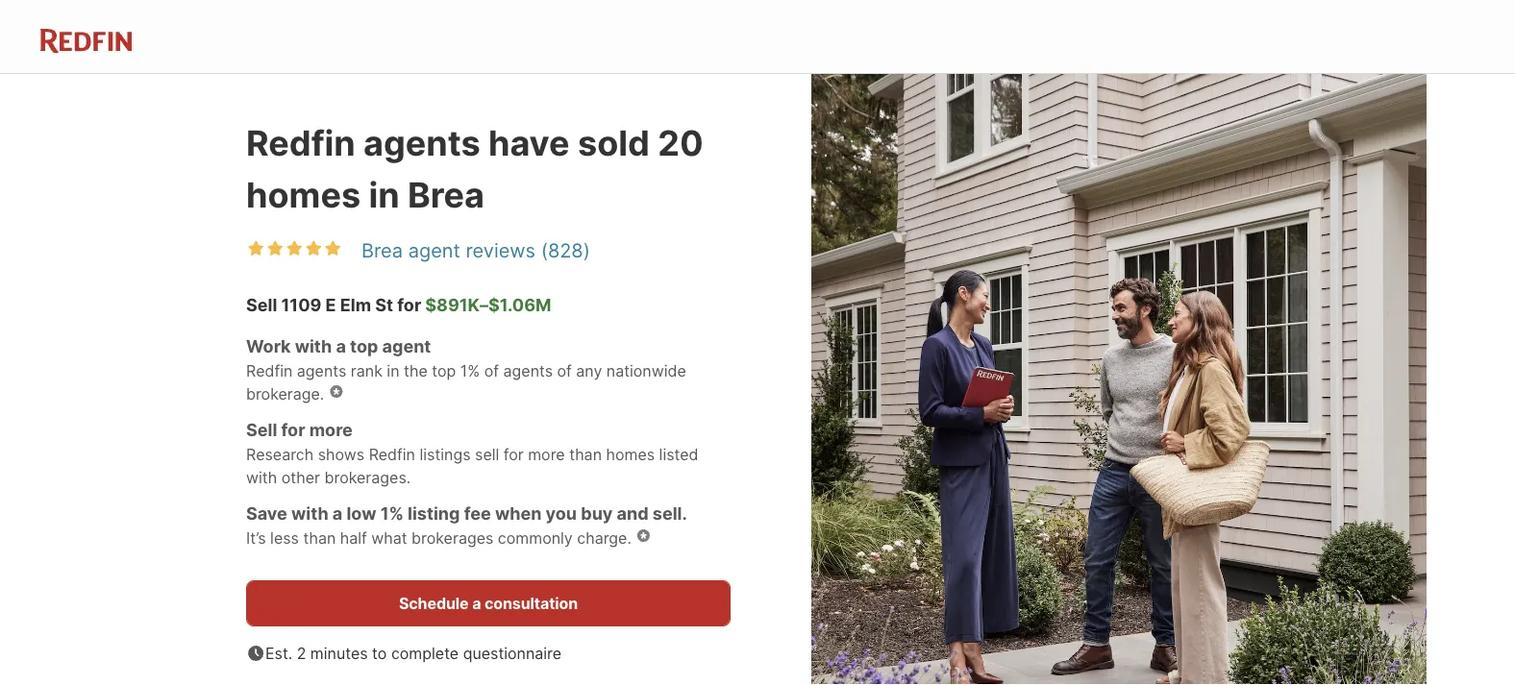 Task type: describe. For each thing, give the bounding box(es) containing it.
brokerages
[[412, 529, 494, 548]]

828
[[548, 239, 584, 263]]

what
[[372, 529, 407, 548]]

top inside redfin agents rank in the top 1% of agents of any nationwide brokerage.
[[432, 362, 456, 381]]

–
[[480, 295, 489, 316]]

less
[[270, 529, 299, 548]]

schedule
[[399, 595, 469, 613]]

with inside the sell for more research shows redfin listings sell for more than homes listed with other brokerages.
[[246, 469, 277, 487]]

1% inside redfin agents rank in the top 1% of agents of any nationwide brokerage.
[[461, 362, 480, 381]]

0 horizontal spatial 1%
[[381, 504, 404, 525]]

fee
[[464, 504, 491, 525]]

a for low
[[333, 504, 343, 525]]

in inside redfin agents have sold 20 homes in brea
[[369, 174, 400, 216]]

brea agent reviews ( 828 )
[[362, 239, 590, 263]]

sell 1109 e elm st for $891k – $1.06m
[[246, 295, 552, 316]]

e
[[326, 295, 336, 316]]

homes inside the sell for more research shows redfin listings sell for more than homes listed with other brokerages.
[[606, 446, 655, 464]]

agents for have
[[364, 122, 481, 164]]

2 horizontal spatial agents
[[504, 362, 553, 381]]

redfin for redfin agents have sold 20 homes in brea
[[246, 122, 356, 164]]

work with a top agent
[[246, 336, 431, 358]]

1109
[[281, 295, 322, 316]]

commonly
[[498, 529, 573, 548]]

0 vertical spatial more
[[309, 420, 353, 441]]

0 vertical spatial agent
[[408, 239, 460, 263]]

20
[[658, 122, 704, 164]]

schedule a consultation button
[[246, 581, 731, 627]]

2
[[297, 645, 306, 663]]

charge.
[[577, 529, 632, 548]]

rating 4.9 out of 5 element
[[246, 239, 342, 261]]

(
[[541, 239, 548, 263]]

redfin agents rank in the top 1% of agents of any nationwide brokerage.
[[246, 362, 687, 404]]

homes inside redfin agents have sold 20 homes in brea
[[246, 174, 361, 216]]

sell.
[[653, 504, 688, 525]]

when
[[495, 504, 542, 525]]

a for top
[[336, 336, 346, 358]]

with for save
[[291, 504, 329, 525]]

sell
[[475, 446, 499, 464]]

1 vertical spatial for
[[281, 420, 305, 441]]

the
[[404, 362, 428, 381]]

1 vertical spatial than
[[303, 529, 336, 548]]

schedule a consultation
[[399, 595, 578, 613]]

work
[[246, 336, 291, 358]]

agents for rank
[[297, 362, 347, 381]]

buy
[[581, 504, 613, 525]]

1 horizontal spatial more
[[528, 446, 565, 464]]

a inside 'button'
[[472, 595, 481, 613]]

with for work
[[295, 336, 332, 358]]

reviews
[[466, 239, 536, 263]]



Task type: vqa. For each thing, say whether or not it's contained in the screenshot.
Sell 1109 E Elm St for $891K – $1.06M's Sell
yes



Task type: locate. For each thing, give the bounding box(es) containing it.
and
[[617, 504, 649, 525]]

2 vertical spatial for
[[504, 446, 524, 464]]

redfin for redfin agents rank in the top 1% of agents of any nationwide brokerage.
[[246, 362, 293, 381]]

other
[[282, 469, 320, 487]]

listings
[[420, 446, 471, 464]]

sell left 1109
[[246, 295, 277, 316]]

1 horizontal spatial homes
[[606, 446, 655, 464]]

0 vertical spatial homes
[[246, 174, 361, 216]]

0 horizontal spatial for
[[281, 420, 305, 441]]

redfin inside redfin agents rank in the top 1% of agents of any nationwide brokerage.
[[246, 362, 293, 381]]

1%
[[461, 362, 480, 381], [381, 504, 404, 525]]

0 horizontal spatial top
[[350, 336, 378, 358]]

agent up the
[[382, 336, 431, 358]]

questionnaire
[[463, 645, 562, 663]]

than inside the sell for more research shows redfin listings sell for more than homes listed with other brokerages.
[[570, 446, 602, 464]]

nationwide
[[607, 362, 687, 381]]

sell for more research shows redfin listings sell for more than homes listed with other brokerages.
[[246, 420, 699, 487]]

est.
[[265, 645, 293, 663]]

0 horizontal spatial homes
[[246, 174, 361, 216]]

consultation
[[485, 595, 578, 613]]

elm
[[340, 295, 371, 316]]

any
[[576, 362, 602, 381]]

2 of from the left
[[557, 362, 572, 381]]

for right sell
[[504, 446, 524, 464]]

brea
[[408, 174, 485, 216], [362, 239, 403, 263]]

sell inside the sell for more research shows redfin listings sell for more than homes listed with other brokerages.
[[246, 420, 277, 441]]

to
[[372, 645, 387, 663]]

save with a low 1% listing fee when you buy and sell.
[[246, 504, 688, 525]]

2 vertical spatial with
[[291, 504, 329, 525]]

it's less than half what brokerages commonly charge.
[[246, 529, 632, 548]]

shows
[[318, 446, 365, 464]]

redfin agents have sold 20 homes in brea
[[246, 122, 704, 216]]

top right the
[[432, 362, 456, 381]]

redfin
[[246, 122, 356, 164], [246, 362, 293, 381], [369, 446, 415, 464]]

2 vertical spatial a
[[472, 595, 481, 613]]

of left any
[[557, 362, 572, 381]]

agents
[[364, 122, 481, 164], [297, 362, 347, 381], [504, 362, 553, 381]]

0 vertical spatial for
[[397, 295, 422, 316]]

)
[[584, 239, 590, 263]]

0 horizontal spatial of
[[484, 362, 499, 381]]

homes
[[246, 174, 361, 216], [606, 446, 655, 464]]

0 vertical spatial sell
[[246, 295, 277, 316]]

0 vertical spatial in
[[369, 174, 400, 216]]

with
[[295, 336, 332, 358], [246, 469, 277, 487], [291, 504, 329, 525]]

more up shows
[[309, 420, 353, 441]]

a
[[336, 336, 346, 358], [333, 504, 343, 525], [472, 595, 481, 613]]

1 vertical spatial in
[[387, 362, 400, 381]]

than
[[570, 446, 602, 464], [303, 529, 336, 548]]

1 vertical spatial with
[[246, 469, 277, 487]]

sell for sell for more research shows redfin listings sell for more than homes listed with other brokerages.
[[246, 420, 277, 441]]

1 vertical spatial homes
[[606, 446, 655, 464]]

research
[[246, 446, 314, 464]]

0 vertical spatial redfin
[[246, 122, 356, 164]]

0 vertical spatial with
[[295, 336, 332, 358]]

half
[[340, 529, 367, 548]]

with up less
[[291, 504, 329, 525]]

1% right the
[[461, 362, 480, 381]]

brea up st at the left top of the page
[[362, 239, 403, 263]]

a down e
[[336, 336, 346, 358]]

sold
[[578, 122, 650, 164]]

of
[[484, 362, 499, 381], [557, 362, 572, 381]]

rank
[[351, 362, 383, 381]]

0 horizontal spatial agents
[[297, 362, 347, 381]]

top up the rank
[[350, 336, 378, 358]]

more
[[309, 420, 353, 441], [528, 446, 565, 464]]

1 vertical spatial a
[[333, 504, 343, 525]]

brea up brea agent reviews ( 828 )
[[408, 174, 485, 216]]

1 sell from the top
[[246, 295, 277, 316]]

1 vertical spatial agent
[[382, 336, 431, 358]]

0 vertical spatial than
[[570, 446, 602, 464]]

complete
[[391, 645, 459, 663]]

1 horizontal spatial of
[[557, 362, 572, 381]]

with down 1109
[[295, 336, 332, 358]]

than left 'half'
[[303, 529, 336, 548]]

1 horizontal spatial top
[[432, 362, 456, 381]]

for up research
[[281, 420, 305, 441]]

0 horizontal spatial than
[[303, 529, 336, 548]]

agents inside redfin agents have sold 20 homes in brea
[[364, 122, 481, 164]]

for
[[397, 295, 422, 316], [281, 420, 305, 441], [504, 446, 524, 464]]

homes up 'rating 4.9 out of 5' element
[[246, 174, 361, 216]]

$1.06m
[[489, 295, 552, 316]]

0 vertical spatial a
[[336, 336, 346, 358]]

sell for sell 1109 e elm st for $891k – $1.06m
[[246, 295, 277, 316]]

more right sell
[[528, 446, 565, 464]]

save
[[246, 504, 287, 525]]

in
[[369, 174, 400, 216], [387, 362, 400, 381]]

you
[[546, 504, 577, 525]]

1 horizontal spatial brea
[[408, 174, 485, 216]]

1 vertical spatial top
[[432, 362, 456, 381]]

sell up research
[[246, 420, 277, 441]]

0 horizontal spatial more
[[309, 420, 353, 441]]

1 vertical spatial sell
[[246, 420, 277, 441]]

$891k
[[425, 295, 480, 316]]

0 vertical spatial top
[[350, 336, 378, 358]]

1 horizontal spatial agents
[[364, 122, 481, 164]]

for right st at the left top of the page
[[397, 295, 422, 316]]

1 horizontal spatial than
[[570, 446, 602, 464]]

minutes
[[311, 645, 368, 663]]

have
[[489, 122, 570, 164]]

2 sell from the top
[[246, 420, 277, 441]]

a right schedule
[[472, 595, 481, 613]]

sell
[[246, 295, 277, 316], [246, 420, 277, 441]]

1 horizontal spatial 1%
[[461, 362, 480, 381]]

of down –
[[484, 362, 499, 381]]

homes left listed
[[606, 446, 655, 464]]

1 vertical spatial redfin
[[246, 362, 293, 381]]

brea inside redfin agents have sold 20 homes in brea
[[408, 174, 485, 216]]

than up buy
[[570, 446, 602, 464]]

agent up '$891k'
[[408, 239, 460, 263]]

1 vertical spatial more
[[528, 446, 565, 464]]

0 horizontal spatial brea
[[362, 239, 403, 263]]

agent
[[408, 239, 460, 263], [382, 336, 431, 358]]

1 horizontal spatial for
[[397, 295, 422, 316]]

low
[[347, 504, 377, 525]]

st
[[375, 295, 393, 316]]

listing
[[408, 504, 460, 525]]

in inside redfin agents rank in the top 1% of agents of any nationwide brokerage.
[[387, 362, 400, 381]]

1 vertical spatial 1%
[[381, 504, 404, 525]]

brokerages.
[[325, 469, 411, 487]]

1% up what
[[381, 504, 404, 525]]

brokerage.
[[246, 385, 324, 404]]

0 vertical spatial brea
[[408, 174, 485, 216]]

a left low
[[333, 504, 343, 525]]

it's
[[246, 529, 266, 548]]

2 horizontal spatial for
[[504, 446, 524, 464]]

1 vertical spatial brea
[[362, 239, 403, 263]]

redfin inside the sell for more research shows redfin listings sell for more than homes listed with other brokerages.
[[369, 446, 415, 464]]

listed
[[659, 446, 699, 464]]

0 vertical spatial 1%
[[461, 362, 480, 381]]

top
[[350, 336, 378, 358], [432, 362, 456, 381]]

2 vertical spatial redfin
[[369, 446, 415, 464]]

1 of from the left
[[484, 362, 499, 381]]

with down research
[[246, 469, 277, 487]]

redfin inside redfin agents have sold 20 homes in brea
[[246, 122, 356, 164]]

est. 2 minutes to complete questionnaire
[[265, 645, 562, 663]]



